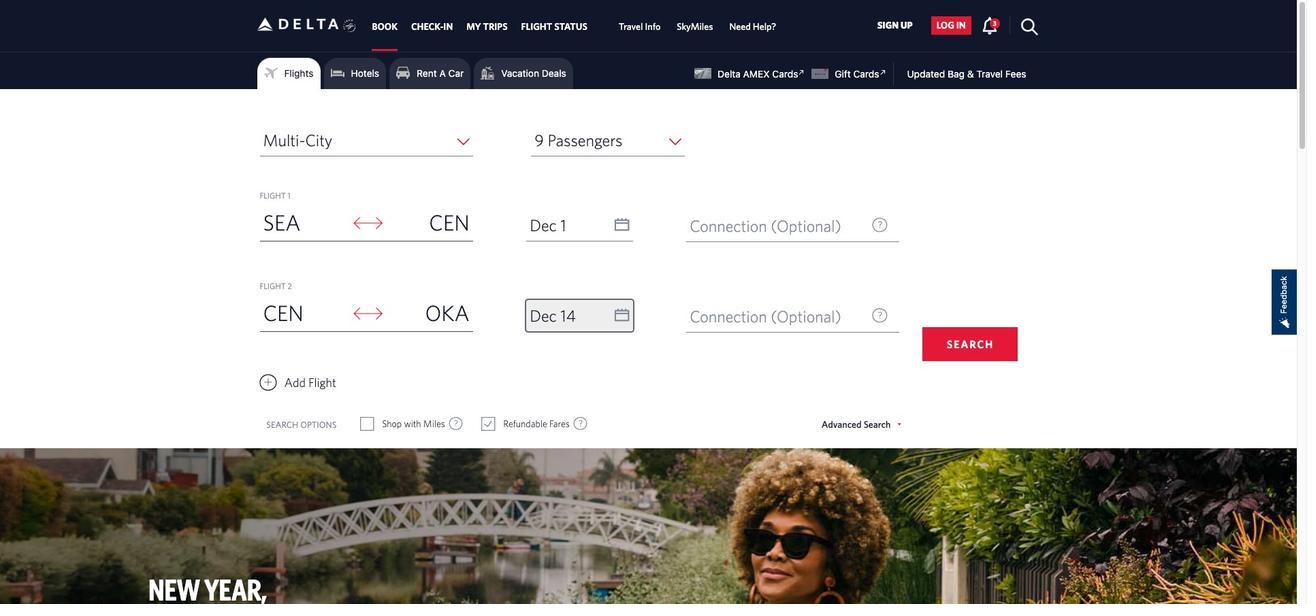 Task type: describe. For each thing, give the bounding box(es) containing it.
skymiles link
[[677, 15, 713, 39]]

passengers
[[548, 131, 623, 150]]

trips
[[483, 21, 508, 32]]

sign up link
[[872, 16, 919, 35]]

amex
[[744, 68, 770, 80]]

log
[[937, 20, 955, 31]]

oka
[[425, 300, 470, 326]]

add flight button
[[260, 373, 336, 394]]

delta air lines image
[[257, 3, 339, 46]]

with
[[404, 419, 421, 430]]

flight for sea
[[260, 191, 286, 200]]

flight 1
[[260, 191, 291, 200]]

book link
[[372, 15, 398, 39]]

14
[[561, 307, 576, 326]]

vacation deals
[[501, 67, 567, 79]]

1 cards from the left
[[773, 68, 799, 80]]

miles
[[424, 419, 445, 430]]

0 horizontal spatial cen
[[263, 300, 304, 326]]

multi-
[[263, 131, 305, 150]]

need help?
[[730, 21, 777, 32]]

advanced
[[822, 420, 862, 431]]

check-in
[[411, 21, 453, 32]]

shop
[[382, 419, 402, 430]]

city
[[305, 131, 333, 150]]

3 link
[[982, 16, 1000, 34]]

log in
[[937, 20, 966, 31]]

travel info link
[[619, 15, 661, 39]]

book tab panel
[[0, 89, 1298, 449]]

car
[[449, 67, 464, 79]]

travel info
[[619, 21, 661, 32]]

2 cards from the left
[[854, 68, 880, 80]]

status
[[555, 21, 588, 32]]

my trips link
[[467, 15, 508, 39]]

(optional) for cen
[[771, 217, 842, 236]]

sign
[[878, 20, 899, 31]]

a
[[440, 67, 446, 79]]

dec 14
[[530, 307, 576, 326]]

this link opens another site in a new window that may not follow the same accessibility policies as delta air lines. image
[[796, 66, 809, 79]]

0 vertical spatial cen link
[[384, 206, 473, 241]]

0 vertical spatial travel
[[619, 21, 643, 32]]

updated bag & travel fees
[[908, 68, 1027, 80]]

refundable
[[504, 419, 547, 430]]

dec for cen
[[530, 216, 557, 235]]

help?
[[753, 21, 777, 32]]

options
[[301, 420, 337, 430]]

search
[[864, 420, 891, 431]]

rent a car
[[417, 67, 464, 79]]

multi-city
[[263, 131, 333, 150]]

need help? link
[[730, 15, 777, 39]]

Shop with Miles checkbox
[[361, 418, 373, 431]]

bag
[[948, 68, 965, 80]]

delta
[[718, 68, 741, 80]]

fares
[[550, 419, 570, 430]]

in
[[957, 20, 966, 31]]

hotels link
[[331, 63, 380, 84]]

oka link
[[384, 296, 473, 332]]

flight 2
[[260, 281, 292, 291]]

connection (optional) link for oka
[[687, 301, 900, 333]]

search options
[[267, 420, 337, 430]]

my
[[467, 21, 481, 32]]

vacation deals link
[[481, 63, 567, 84]]

flight status
[[522, 21, 588, 32]]

delta amex cards link
[[695, 66, 809, 80]]

book
[[372, 21, 398, 32]]



Task type: vqa. For each thing, say whether or not it's contained in the screenshot.
the leftmost Of
no



Task type: locate. For each thing, give the bounding box(es) containing it.
(optional) for oka
[[771, 307, 842, 326]]

rent
[[417, 67, 437, 79]]

1 vertical spatial connection (optional)
[[690, 307, 842, 326]]

Multi-City field
[[260, 125, 473, 157]]

hotels
[[351, 67, 380, 79]]

connection
[[690, 217, 767, 236], [690, 307, 767, 326]]

0 vertical spatial (optional)
[[771, 217, 842, 236]]

0 horizontal spatial cen link
[[260, 296, 349, 332]]

refundable fares
[[504, 419, 570, 430]]

1 for dec 1
[[561, 216, 567, 235]]

updated bag & travel fees link
[[894, 68, 1027, 80]]

0 vertical spatial connection (optional) link
[[687, 210, 900, 242]]

dec inside popup button
[[530, 307, 557, 326]]

search inside button
[[947, 339, 995, 351]]

1 horizontal spatial search
[[947, 339, 995, 351]]

9
[[535, 131, 544, 150]]

connection (optional)
[[690, 217, 842, 236], [690, 307, 842, 326]]

0 horizontal spatial cards
[[773, 68, 799, 80]]

connection (optional) for oka
[[690, 307, 842, 326]]

1 (optional) from the top
[[771, 217, 842, 236]]

2 dec from the top
[[530, 307, 557, 326]]

advanced search
[[822, 420, 891, 431]]

1 inside 'popup button'
[[561, 216, 567, 235]]

skyteam image
[[343, 5, 356, 47]]

1 horizontal spatial cards
[[854, 68, 880, 80]]

this link opens another site in a new window that may not follow the same accessibility policies as delta air lines. image
[[877, 66, 890, 79]]

1 connection (optional) link from the top
[[687, 210, 900, 242]]

1 dec from the top
[[530, 216, 557, 235]]

flight
[[522, 21, 553, 32]]

None text field
[[527, 210, 633, 242]]

(optional)
[[771, 217, 842, 236], [771, 307, 842, 326]]

up
[[901, 20, 913, 31]]

advanced search link
[[822, 420, 902, 431]]

1 vertical spatial connection
[[690, 307, 767, 326]]

0 vertical spatial flight
[[260, 191, 286, 200]]

&
[[968, 68, 974, 80]]

check-
[[411, 21, 444, 32]]

none text field inside book tab panel
[[527, 210, 633, 242]]

sea
[[263, 210, 301, 235]]

1 connection (optional) from the top
[[690, 217, 842, 236]]

connection (optional) for cen
[[690, 217, 842, 236]]

1 horizontal spatial cen link
[[384, 206, 473, 241]]

0 horizontal spatial search
[[267, 420, 299, 430]]

add flight
[[284, 376, 336, 390]]

1 vertical spatial cen link
[[260, 296, 349, 332]]

search button
[[923, 328, 1019, 362]]

connection for oka
[[690, 307, 767, 326]]

1 horizontal spatial travel
[[977, 68, 1003, 80]]

1 vertical spatial cen
[[263, 300, 304, 326]]

flight up sea
[[260, 191, 286, 200]]

dec 14 button
[[527, 300, 634, 332]]

0 vertical spatial connection
[[690, 217, 767, 236]]

flight status link
[[522, 15, 588, 39]]

1 for flight 1
[[288, 191, 291, 200]]

1 vertical spatial dec
[[530, 307, 557, 326]]

connection for cen
[[690, 217, 767, 236]]

cards right "gift"
[[854, 68, 880, 80]]

1 vertical spatial travel
[[977, 68, 1003, 80]]

rent a car link
[[397, 63, 464, 84]]

vacation
[[501, 67, 540, 79]]

2 (optional) from the top
[[771, 307, 842, 326]]

search
[[947, 339, 995, 351], [267, 420, 299, 430]]

flights link
[[264, 63, 314, 84]]

1 vertical spatial connection (optional) link
[[687, 301, 900, 333]]

tab list containing book
[[365, 0, 785, 51]]

flight right add in the left bottom of the page
[[309, 376, 336, 390]]

flight inside button
[[309, 376, 336, 390]]

1
[[288, 191, 291, 200], [561, 216, 567, 235]]

1 vertical spatial 1
[[561, 216, 567, 235]]

flight for cen
[[260, 281, 286, 291]]

fees
[[1006, 68, 1027, 80]]

cen link
[[384, 206, 473, 241], [260, 296, 349, 332]]

cards
[[773, 68, 799, 80], [854, 68, 880, 80]]

none text field inside book tab panel
[[527, 300, 633, 332]]

Refundable Fares checkbox
[[482, 418, 495, 431]]

connection (optional) link
[[687, 210, 900, 242], [687, 301, 900, 333]]

dec 1
[[530, 216, 567, 235]]

need
[[730, 21, 751, 32]]

search for search options
[[267, 420, 299, 430]]

1 horizontal spatial 1
[[561, 216, 567, 235]]

2 connection (optional) link from the top
[[687, 301, 900, 333]]

gift
[[835, 68, 851, 80]]

travel right &
[[977, 68, 1003, 80]]

shop with miles
[[382, 419, 445, 430]]

None text field
[[527, 300, 633, 332]]

gift cards link
[[812, 66, 890, 80]]

dec for oka
[[530, 307, 557, 326]]

connection (optional) link for cen
[[687, 210, 900, 242]]

updated
[[908, 68, 946, 80]]

dec inside 'popup button'
[[530, 216, 557, 235]]

1 horizontal spatial cen
[[429, 210, 470, 235]]

dec 1 button
[[527, 210, 634, 241]]

1 vertical spatial (optional)
[[771, 307, 842, 326]]

sign up
[[878, 20, 913, 31]]

add
[[284, 376, 306, 390]]

search for search
[[947, 339, 995, 351]]

gift cards
[[835, 68, 880, 80]]

2 connection from the top
[[690, 307, 767, 326]]

3
[[994, 19, 997, 27]]

flight left the 2
[[260, 281, 286, 291]]

1 vertical spatial search
[[267, 420, 299, 430]]

1 connection from the top
[[690, 217, 767, 236]]

2 connection (optional) from the top
[[690, 307, 842, 326]]

9 Passengers field
[[532, 125, 685, 157]]

check-in link
[[411, 15, 453, 39]]

0 horizontal spatial 1
[[288, 191, 291, 200]]

0 vertical spatial search
[[947, 339, 995, 351]]

0 vertical spatial connection (optional)
[[690, 217, 842, 236]]

0 vertical spatial 1
[[288, 191, 291, 200]]

travel left info at top
[[619, 21, 643, 32]]

cen
[[429, 210, 470, 235], [263, 300, 304, 326]]

in
[[444, 21, 453, 32]]

tab list
[[365, 0, 785, 51]]

dec
[[530, 216, 557, 235], [530, 307, 557, 326]]

cards right amex
[[773, 68, 799, 80]]

my trips
[[467, 21, 508, 32]]

2
[[288, 281, 292, 291]]

2 vertical spatial flight
[[309, 376, 336, 390]]

info
[[645, 21, 661, 32]]

1 vertical spatial flight
[[260, 281, 286, 291]]

0 vertical spatial dec
[[530, 216, 557, 235]]

0 horizontal spatial travel
[[619, 21, 643, 32]]

flights
[[284, 67, 314, 79]]

delta amex cards
[[718, 68, 799, 80]]

9 passengers
[[535, 131, 623, 150]]

0 vertical spatial cen
[[429, 210, 470, 235]]

log in button
[[932, 16, 972, 35]]

deals
[[542, 67, 567, 79]]

sea link
[[260, 206, 349, 241]]

skymiles
[[677, 21, 713, 32]]



